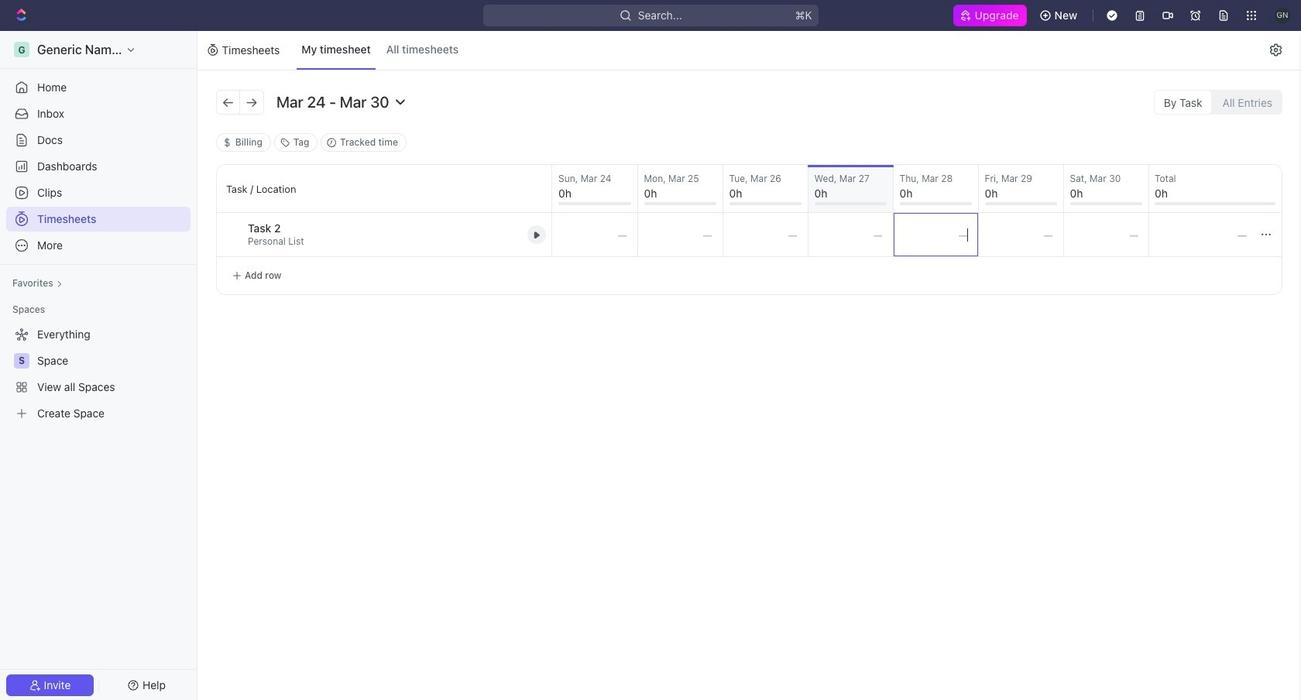 Task type: vqa. For each thing, say whether or not it's contained in the screenshot.
fourth — text field from the right
yes



Task type: locate. For each thing, give the bounding box(es) containing it.
— text field
[[723, 213, 808, 257], [979, 213, 1064, 257], [1064, 213, 1149, 257], [1149, 213, 1258, 257]]

3 — text field from the left
[[809, 213, 893, 257]]

1 — text field from the left
[[723, 213, 808, 257]]

1 — text field from the left
[[553, 213, 637, 257]]

2 — text field from the left
[[638, 213, 723, 257]]

tree
[[6, 322, 191, 426]]

generic name's workspace, , element
[[14, 42, 29, 57]]

— text field
[[553, 213, 637, 257], [638, 213, 723, 257], [809, 213, 893, 257], [894, 213, 978, 257]]

space, , element
[[14, 353, 29, 369]]

3 — text field from the left
[[1064, 213, 1149, 257]]



Task type: describe. For each thing, give the bounding box(es) containing it.
tree inside "sidebar" navigation
[[6, 322, 191, 426]]

4 — text field from the left
[[1149, 213, 1258, 257]]

4 — text field from the left
[[894, 213, 978, 257]]

sidebar navigation
[[0, 31, 201, 701]]

2 — text field from the left
[[979, 213, 1064, 257]]



